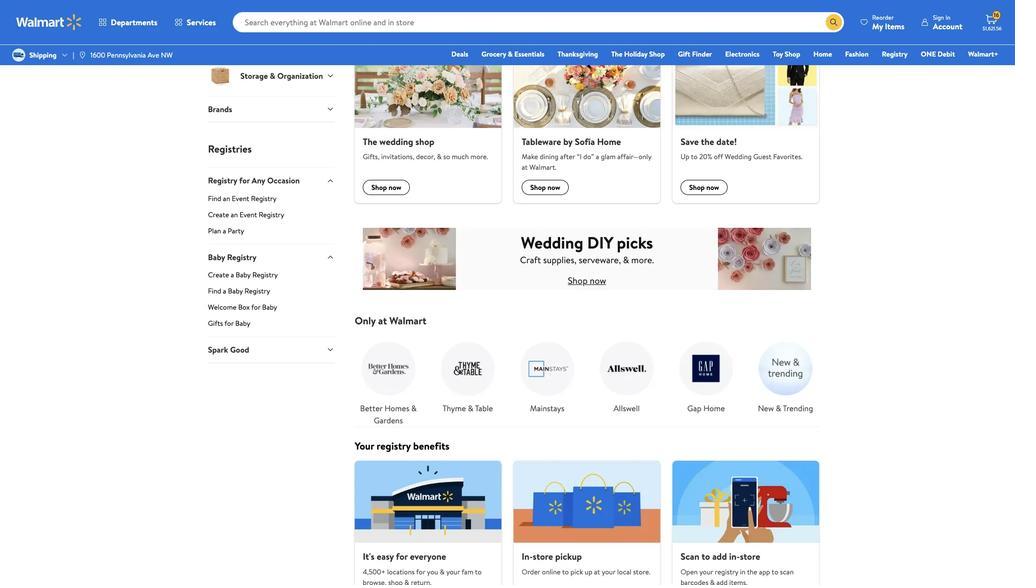 Task type: locate. For each thing, give the bounding box(es) containing it.
save
[[681, 136, 699, 148]]

0 horizontal spatial at
[[378, 314, 387, 328]]

up
[[681, 152, 689, 162]]

0 vertical spatial shop
[[415, 136, 434, 148]]

in
[[946, 13, 950, 22]]

baby down find a baby registry link
[[262, 303, 277, 313]]

1 create from the top
[[208, 210, 229, 220]]

0 vertical spatial an
[[223, 194, 230, 204]]

1 vertical spatial find
[[208, 286, 221, 297]]

shop inside it's easy for everyone 4,500+ locations for you & your fam to browse, shop & return.
[[388, 578, 403, 586]]

fashion link
[[841, 49, 873, 60]]

wedding day needs
[[355, 24, 440, 38]]

home
[[813, 49, 832, 59], [597, 136, 621, 148], [703, 404, 725, 415]]

1 vertical spatial more.
[[631, 254, 654, 267]]

2 find from the top
[[208, 286, 221, 297]]

tableware by sofía home make dining after "i do" a glam affair—only at walmart.
[[522, 136, 651, 173]]

2 your from the left
[[602, 568, 615, 578]]

add
[[712, 551, 727, 564], [716, 578, 728, 586]]

store up in
[[740, 551, 760, 564]]

create down 'baby registry'
[[208, 270, 229, 280]]

list for your registry benefits
[[349, 462, 825, 586]]

& right the serveware,
[[623, 254, 629, 267]]

grocery & essentials
[[482, 49, 544, 59]]

& left so
[[437, 152, 442, 162]]

0 vertical spatial wedding
[[355, 24, 394, 38]]

registry inside scan to add in-store open your registry in the app to scan barcodes & add items.
[[715, 568, 738, 578]]

wedding down date!
[[725, 152, 752, 162]]

shop now down 20%
[[689, 183, 719, 193]]

wedding inside wedding diy picks craft supplies, serveware, & more.
[[521, 232, 583, 254]]

now inside save the date! list item
[[706, 183, 719, 193]]

0 vertical spatial event
[[232, 194, 249, 204]]

& down locations
[[404, 578, 409, 586]]

2 vertical spatial wedding
[[521, 232, 583, 254]]

 image
[[78, 51, 86, 59]]

0 horizontal spatial store
[[533, 551, 553, 564]]

1 horizontal spatial the
[[747, 568, 757, 578]]

1 store from the left
[[533, 551, 553, 564]]

deals link
[[447, 49, 473, 60]]

list containing better homes & gardens
[[349, 328, 825, 427]]

baby down welcome box for baby
[[235, 319, 250, 329]]

up
[[585, 568, 592, 578]]

1 list from the top
[[349, 46, 825, 204]]

gifts
[[208, 319, 223, 329]]

registry up the items.
[[715, 568, 738, 578]]

date!
[[716, 136, 737, 148]]

registry
[[377, 440, 411, 454], [715, 568, 738, 578]]

by
[[563, 136, 573, 148]]

an
[[223, 194, 230, 204], [231, 210, 238, 220]]

shop inside save the date! list item
[[689, 183, 705, 193]]

find up welcome
[[208, 286, 221, 297]]

better homes & gardens link
[[355, 336, 422, 427]]

0 vertical spatial the
[[611, 49, 623, 59]]

find an event registry link
[[208, 194, 334, 208]]

0 vertical spatial add
[[712, 551, 727, 564]]

gift finder
[[678, 49, 712, 59]]

0 horizontal spatial an
[[223, 194, 230, 204]]

wedding left day
[[355, 24, 394, 38]]

your for in-store pickup
[[602, 568, 615, 578]]

home right "gap"
[[703, 404, 725, 415]]

event
[[232, 194, 249, 204], [240, 210, 257, 220]]

plan a party
[[208, 226, 244, 236]]

home up glam at the top right of the page
[[597, 136, 621, 148]]

the
[[611, 49, 623, 59], [363, 136, 377, 148]]

a right plan
[[223, 226, 226, 236]]

nw
[[161, 50, 173, 60]]

0 vertical spatial create
[[208, 210, 229, 220]]

new & trending
[[758, 404, 813, 415]]

better
[[360, 404, 383, 415]]

create for create an event registry
[[208, 210, 229, 220]]

shop now inside the wedding shop list item
[[371, 183, 401, 193]]

your left fam
[[446, 568, 460, 578]]

1 vertical spatial shop
[[388, 578, 403, 586]]

toy shop
[[773, 49, 800, 59]]

thyme
[[443, 404, 466, 415]]

in-store pickup list item
[[508, 462, 666, 586]]

shop now for tableware
[[530, 183, 560, 193]]

create an event registry
[[208, 210, 284, 220]]

now for by
[[548, 183, 560, 193]]

shop up decor,
[[415, 136, 434, 148]]

electronics link
[[721, 49, 764, 60]]

it's easy for everyone list item
[[349, 462, 508, 586]]

1 vertical spatial home
[[597, 136, 621, 148]]

diy
[[587, 232, 613, 254]]

one
[[921, 49, 936, 59]]

2 list from the top
[[349, 328, 825, 427]]

shipping
[[29, 50, 57, 60]]

scan
[[780, 568, 794, 578]]

sign
[[933, 13, 944, 22]]

list containing the wedding shop
[[349, 46, 825, 204]]

list for wedding day needs
[[349, 46, 825, 204]]

the inside the wedding shop gifts, invitations, decor, & so much more.
[[363, 136, 377, 148]]

& right grocery
[[508, 49, 513, 59]]

registry down any
[[251, 194, 277, 204]]

search icon image
[[830, 18, 838, 26]]

0 horizontal spatial home
[[597, 136, 621, 148]]

off
[[714, 152, 723, 162]]

shop now for the
[[371, 183, 401, 193]]

spark good button
[[208, 337, 334, 363]]

0 horizontal spatial registry
[[377, 440, 411, 454]]

the left holiday
[[611, 49, 623, 59]]

1 vertical spatial an
[[231, 210, 238, 220]]

tableware by sofía home list item
[[508, 46, 666, 204]]

wedding left the diy
[[521, 232, 583, 254]]

1 horizontal spatial the
[[611, 49, 623, 59]]

baby up find a baby registry
[[236, 270, 251, 280]]

& left 'table'
[[468, 404, 473, 415]]

pennsylvania
[[107, 50, 146, 60]]

ave
[[148, 50, 159, 60]]

baby inside dropdown button
[[208, 252, 225, 263]]

shop now down the serveware,
[[568, 275, 606, 287]]

a up find a baby registry
[[231, 270, 234, 280]]

baby up welcome box for baby
[[228, 286, 243, 297]]

1 horizontal spatial store
[[740, 551, 760, 564]]

more. right the serveware,
[[631, 254, 654, 267]]

gifts,
[[363, 152, 380, 162]]

shop down walmart.
[[530, 183, 546, 193]]

your registry benefits
[[355, 440, 449, 454]]

store
[[533, 551, 553, 564], [740, 551, 760, 564]]

1600 pennsylvania ave nw
[[90, 50, 173, 60]]

return.
[[411, 578, 432, 586]]

store inside in-store pickup order online to pick up at your local store.
[[533, 551, 553, 564]]

an up "party"
[[231, 210, 238, 220]]

party
[[228, 226, 244, 236]]

2 create from the top
[[208, 270, 229, 280]]

at inside in-store pickup order online to pick up at your local store.
[[594, 568, 600, 578]]

2 horizontal spatial your
[[699, 568, 713, 578]]

debit
[[938, 49, 955, 59]]

now inside the wedding shop list item
[[389, 183, 401, 193]]

0 horizontal spatial more.
[[471, 152, 488, 162]]

1 vertical spatial at
[[378, 314, 387, 328]]

0 horizontal spatial the
[[363, 136, 377, 148]]

to right fam
[[475, 568, 482, 578]]

sign in account
[[933, 13, 962, 32]]

1 vertical spatial event
[[240, 210, 257, 220]]

gifts for baby link
[[208, 319, 334, 337]]

reorder
[[872, 13, 894, 22]]

0 vertical spatial home
[[813, 49, 832, 59]]

organization
[[277, 70, 323, 81]]

craft
[[520, 254, 541, 267]]

& right homes
[[411, 404, 417, 415]]

event down find an event registry
[[240, 210, 257, 220]]

tableware
[[522, 136, 561, 148]]

an for find
[[223, 194, 230, 204]]

16
[[994, 11, 999, 19]]

2 horizontal spatial at
[[594, 568, 600, 578]]

a right 'do"'
[[596, 152, 599, 162]]

0 horizontal spatial shop
[[388, 578, 403, 586]]

1 vertical spatial wedding
[[725, 152, 752, 162]]

1 horizontal spatial your
[[602, 568, 615, 578]]

supplies,
[[543, 254, 577, 267]]

0 vertical spatial find
[[208, 194, 221, 204]]

1 horizontal spatial shop
[[415, 136, 434, 148]]

shop inside the wedding shop gifts, invitations, decor, & so much more.
[[415, 136, 434, 148]]

now
[[389, 183, 401, 193], [548, 183, 560, 193], [706, 183, 719, 193], [590, 275, 606, 287]]

& right storage
[[270, 70, 275, 81]]

browse,
[[363, 578, 387, 586]]

3 list from the top
[[349, 462, 825, 586]]

0 vertical spatial list
[[349, 46, 825, 204]]

storage & organization button
[[208, 55, 334, 96]]

wedding for needs
[[355, 24, 394, 38]]

for inside dropdown button
[[239, 175, 250, 186]]

find
[[208, 194, 221, 204], [208, 286, 221, 297]]

app
[[759, 568, 770, 578]]

1 horizontal spatial home
[[703, 404, 725, 415]]

1 horizontal spatial an
[[231, 210, 238, 220]]

a inside the tableware by sofía home make dining after "i do" a glam affair—only at walmart.
[[596, 152, 599, 162]]

0 horizontal spatial wedding
[[355, 24, 394, 38]]

2 vertical spatial list
[[349, 462, 825, 586]]

find up plan
[[208, 194, 221, 204]]

2 store from the left
[[740, 551, 760, 564]]

list containing it's easy for everyone
[[349, 462, 825, 586]]

1 vertical spatial registry
[[715, 568, 738, 578]]

walmart+ link
[[964, 49, 1003, 60]]

shop down locations
[[388, 578, 403, 586]]

registry down gardens
[[377, 440, 411, 454]]

at inside the tableware by sofía home make dining after "i do" a glam affair—only at walmart.
[[522, 163, 528, 173]]

1 horizontal spatial at
[[522, 163, 528, 173]]

occasion
[[267, 175, 300, 186]]

shop now
[[371, 183, 401, 193], [530, 183, 560, 193], [689, 183, 719, 193], [568, 275, 606, 287]]

1 horizontal spatial registry
[[715, 568, 738, 578]]

shop down 20%
[[689, 183, 705, 193]]

registry down items
[[882, 49, 908, 59]]

create for create a baby registry
[[208, 270, 229, 280]]

for left any
[[239, 175, 250, 186]]

items.
[[729, 578, 747, 586]]

list for only at walmart
[[349, 328, 825, 427]]

wedding
[[379, 136, 413, 148]]

for
[[239, 175, 250, 186], [251, 303, 260, 313], [225, 319, 234, 329], [396, 551, 408, 564], [416, 568, 425, 578]]

0 vertical spatial more.
[[471, 152, 488, 162]]

scan to add in-store list item
[[666, 462, 825, 586]]

now down off
[[706, 183, 719, 193]]

event up the create an event registry
[[232, 194, 249, 204]]

1 vertical spatial the
[[747, 568, 757, 578]]

2 horizontal spatial wedding
[[725, 152, 752, 162]]

the up "gifts,"
[[363, 136, 377, 148]]

to inside save the date! up to 20% off wedding guest favorites.
[[691, 152, 698, 162]]

dining
[[540, 152, 558, 162]]

shop now down invitations,
[[371, 183, 401, 193]]

homes
[[385, 404, 409, 415]]

1 horizontal spatial more.
[[631, 254, 654, 267]]

an for create
[[231, 210, 238, 220]]

your inside in-store pickup order online to pick up at your local store.
[[602, 568, 615, 578]]

for right gifts on the bottom left
[[225, 319, 234, 329]]

do"
[[583, 152, 594, 162]]

the right in
[[747, 568, 757, 578]]

2 horizontal spatial home
[[813, 49, 832, 59]]

 image
[[12, 49, 25, 62]]

more. right much
[[471, 152, 488, 162]]

1 vertical spatial the
[[363, 136, 377, 148]]

now down walmart.
[[548, 183, 560, 193]]

1 your from the left
[[446, 568, 460, 578]]

locations
[[387, 568, 415, 578]]

0 vertical spatial at
[[522, 163, 528, 173]]

0 horizontal spatial your
[[446, 568, 460, 578]]

a for create a baby registry
[[231, 270, 234, 280]]

your up barcodes
[[699, 568, 713, 578]]

to left the pick
[[562, 568, 569, 578]]

baby for create
[[236, 270, 251, 280]]

2 vertical spatial home
[[703, 404, 725, 415]]

now inside tableware by sofía home list item
[[548, 183, 560, 193]]

1 vertical spatial list
[[349, 328, 825, 427]]

list
[[349, 46, 825, 204], [349, 328, 825, 427], [349, 462, 825, 586]]

easy
[[377, 551, 394, 564]]

allswell link
[[593, 336, 660, 415]]

brands button
[[208, 96, 334, 122]]

now down invitations,
[[389, 183, 401, 193]]

0 vertical spatial the
[[701, 136, 714, 148]]

& inside the storage & organization dropdown button
[[270, 70, 275, 81]]

registry for any occasion button
[[208, 168, 334, 194]]

baby down plan
[[208, 252, 225, 263]]

1 find from the top
[[208, 194, 221, 204]]

add left the items.
[[716, 578, 728, 586]]

shop down "gifts,"
[[371, 183, 387, 193]]

at right only
[[378, 314, 387, 328]]

a up welcome
[[223, 286, 226, 297]]

for up return.
[[416, 568, 425, 578]]

shop now inside tableware by sofía home list item
[[530, 183, 560, 193]]

add left in-
[[712, 551, 727, 564]]

items
[[885, 20, 905, 32]]

to right up
[[691, 152, 698, 162]]

find a baby registry
[[208, 286, 270, 297]]

1 horizontal spatial wedding
[[521, 232, 583, 254]]

shop now inside save the date! list item
[[689, 183, 719, 193]]

3 your from the left
[[699, 568, 713, 578]]

deals
[[451, 49, 468, 59]]

your inside scan to add in-store open your registry in the app to scan barcodes & add items.
[[699, 568, 713, 578]]

save the date! list item
[[666, 46, 825, 204]]

& right new
[[776, 404, 781, 415]]

wedding for picks
[[521, 232, 583, 254]]

home down clear search field text icon
[[813, 49, 832, 59]]

toy
[[773, 49, 783, 59]]

an up the create an event registry
[[223, 194, 230, 204]]

your inside it's easy for everyone 4,500+ locations for you & your fam to browse, shop & return.
[[446, 568, 460, 578]]

at down make
[[522, 163, 528, 173]]

your left local
[[602, 568, 615, 578]]

& right barcodes
[[710, 578, 715, 586]]

2 vertical spatial at
[[594, 568, 600, 578]]

the for holiday
[[611, 49, 623, 59]]

grocery & essentials link
[[477, 49, 549, 60]]

0 horizontal spatial the
[[701, 136, 714, 148]]

the for wedding
[[363, 136, 377, 148]]

shop right toy
[[785, 49, 800, 59]]

the up 20%
[[701, 136, 714, 148]]

at right up
[[594, 568, 600, 578]]

to inside in-store pickup order online to pick up at your local store.
[[562, 568, 569, 578]]

shop right holiday
[[649, 49, 665, 59]]

1 vertical spatial create
[[208, 270, 229, 280]]

shop now down walmart.
[[530, 183, 560, 193]]

create up plan
[[208, 210, 229, 220]]

now down the serveware,
[[590, 275, 606, 287]]

store up online
[[533, 551, 553, 564]]



Task type: vqa. For each thing, say whether or not it's contained in the screenshot.
2nd add to cart image from right
no



Task type: describe. For each thing, give the bounding box(es) containing it.
4,500+
[[363, 568, 385, 578]]

affair—only
[[617, 152, 651, 162]]

shop down supplies,
[[568, 275, 588, 287]]

toy shop link
[[768, 49, 805, 60]]

thyme & table link
[[434, 336, 501, 415]]

mainstays link
[[514, 336, 581, 415]]

baby for gifts
[[235, 319, 250, 329]]

the holiday shop link
[[607, 49, 669, 60]]

scan to add in-store open your registry in the app to scan barcodes & add items.
[[681, 551, 794, 586]]

& inside the thyme & table link
[[468, 404, 473, 415]]

the wedding shop gifts, invitations, decor, & so much more.
[[363, 136, 488, 162]]

walmart+
[[968, 49, 998, 59]]

my
[[872, 20, 883, 32]]

plan
[[208, 226, 221, 236]]

services
[[187, 17, 216, 28]]

walmart.
[[529, 163, 557, 173]]

clear search field text image
[[814, 18, 822, 26]]

departments button
[[90, 10, 166, 34]]

20%
[[699, 152, 712, 162]]

|
[[73, 50, 74, 60]]

spark good
[[208, 345, 249, 356]]

home link
[[809, 49, 837, 60]]

the inside save the date! up to 20% off wedding guest favorites.
[[701, 136, 714, 148]]

event for find
[[232, 194, 249, 204]]

0 vertical spatial registry
[[377, 440, 411, 454]]

now for wedding
[[389, 183, 401, 193]]

more. inside wedding diy picks craft supplies, serveware, & more.
[[631, 254, 654, 267]]

Search search field
[[233, 12, 844, 32]]

one debit link
[[916, 49, 960, 60]]

to right scan
[[702, 551, 710, 564]]

pick
[[571, 568, 583, 578]]

order
[[522, 568, 540, 578]]

in
[[740, 568, 746, 578]]

baby registry button
[[208, 244, 334, 270]]

find for find a baby registry
[[208, 286, 221, 297]]

$1,621.56
[[983, 25, 1002, 32]]

grocery
[[482, 49, 506, 59]]

more. inside the wedding shop gifts, invitations, decor, & so much more.
[[471, 152, 488, 162]]

registry down create a baby registry link
[[245, 286, 270, 297]]

store inside scan to add in-store open your registry in the app to scan barcodes & add items.
[[740, 551, 760, 564]]

shop now for save
[[689, 183, 719, 193]]

to right app
[[772, 568, 778, 578]]

now for the
[[706, 183, 719, 193]]

departments
[[111, 17, 157, 28]]

store.
[[633, 568, 650, 578]]

registry link
[[877, 49, 912, 60]]

shop inside list item
[[371, 183, 387, 193]]

box
[[238, 303, 250, 313]]

a for plan a party
[[223, 226, 226, 236]]

scan
[[681, 551, 699, 564]]

gift finder link
[[673, 49, 717, 60]]

trending
[[783, 404, 813, 415]]

& inside better homes & gardens
[[411, 404, 417, 415]]

fam
[[462, 568, 473, 578]]

& inside scan to add in-store open your registry in the app to scan barcodes & add items.
[[710, 578, 715, 586]]

only at walmart
[[355, 314, 426, 328]]

registry up find an event registry
[[208, 175, 237, 186]]

walmart image
[[16, 14, 82, 30]]

so
[[443, 152, 450, 162]]

make
[[522, 152, 538, 162]]

Walmart Site-Wide search field
[[233, 12, 844, 32]]

shop inside tableware by sofía home list item
[[530, 183, 546, 193]]

& inside wedding diy picks craft supplies, serveware, & more.
[[623, 254, 629, 267]]

open
[[681, 568, 698, 578]]

shop now link
[[568, 275, 606, 287]]

reorder my items
[[872, 13, 905, 32]]

thyme & table
[[443, 404, 493, 415]]

new
[[758, 404, 774, 415]]

& inside the wedding shop gifts, invitations, decor, & so much more.
[[437, 152, 442, 162]]

new & trending link
[[752, 336, 819, 415]]

online
[[542, 568, 561, 578]]

essentials
[[514, 49, 544, 59]]

event for create
[[240, 210, 257, 220]]

registry for any occasion
[[208, 175, 300, 186]]

guest
[[753, 152, 771, 162]]

registry down "find an event registry" link
[[259, 210, 284, 220]]

& right you
[[440, 568, 445, 578]]

home inside the tableware by sofía home make dining after "i do" a glam affair—only at walmart.
[[597, 136, 621, 148]]

find for find an event registry
[[208, 194, 221, 204]]

wedding inside save the date! up to 20% off wedding guest favorites.
[[725, 152, 752, 162]]

holiday
[[624, 49, 648, 59]]

storage & organization
[[240, 70, 323, 81]]

registry up create a baby registry
[[227, 252, 257, 263]]

your for it's easy for everyone
[[446, 568, 460, 578]]

much
[[452, 152, 469, 162]]

after
[[560, 152, 575, 162]]

account
[[933, 20, 962, 32]]

"i
[[577, 152, 582, 162]]

for up locations
[[396, 551, 408, 564]]

a for find a baby registry
[[223, 286, 226, 297]]

& inside grocery & essentials link
[[508, 49, 513, 59]]

for right box
[[251, 303, 260, 313]]

day
[[396, 24, 411, 38]]

in-store pickup order online to pick up at your local store.
[[522, 551, 650, 578]]

gap
[[687, 404, 702, 415]]

welcome box for baby link
[[208, 303, 334, 317]]

sofía
[[575, 136, 595, 148]]

finder
[[692, 49, 712, 59]]

the inside scan to add in-store open your registry in the app to scan barcodes & add items.
[[747, 568, 757, 578]]

create a baby registry
[[208, 270, 278, 280]]

one debit
[[921, 49, 955, 59]]

thanksgiving link
[[553, 49, 603, 60]]

services button
[[166, 10, 224, 34]]

needs
[[414, 24, 440, 38]]

baby for find
[[228, 286, 243, 297]]

1 vertical spatial add
[[716, 578, 728, 586]]

home inside 'link'
[[813, 49, 832, 59]]

create a baby registry link
[[208, 270, 334, 284]]

in-
[[729, 551, 740, 564]]

favorites.
[[773, 152, 803, 162]]

the wedding shop list item
[[349, 46, 508, 204]]

welcome box for baby
[[208, 303, 277, 313]]

create an event registry link
[[208, 210, 334, 224]]

welcome
[[208, 303, 236, 313]]

registry up find a baby registry link
[[252, 270, 278, 280]]

to inside it's easy for everyone 4,500+ locations for you & your fam to browse, shop & return.
[[475, 568, 482, 578]]

find an event registry
[[208, 194, 277, 204]]

wedding diy picks. craft supplies, serveware, & more. shop now. image
[[363, 228, 811, 291]]

& inside "new & trending" "link"
[[776, 404, 781, 415]]



